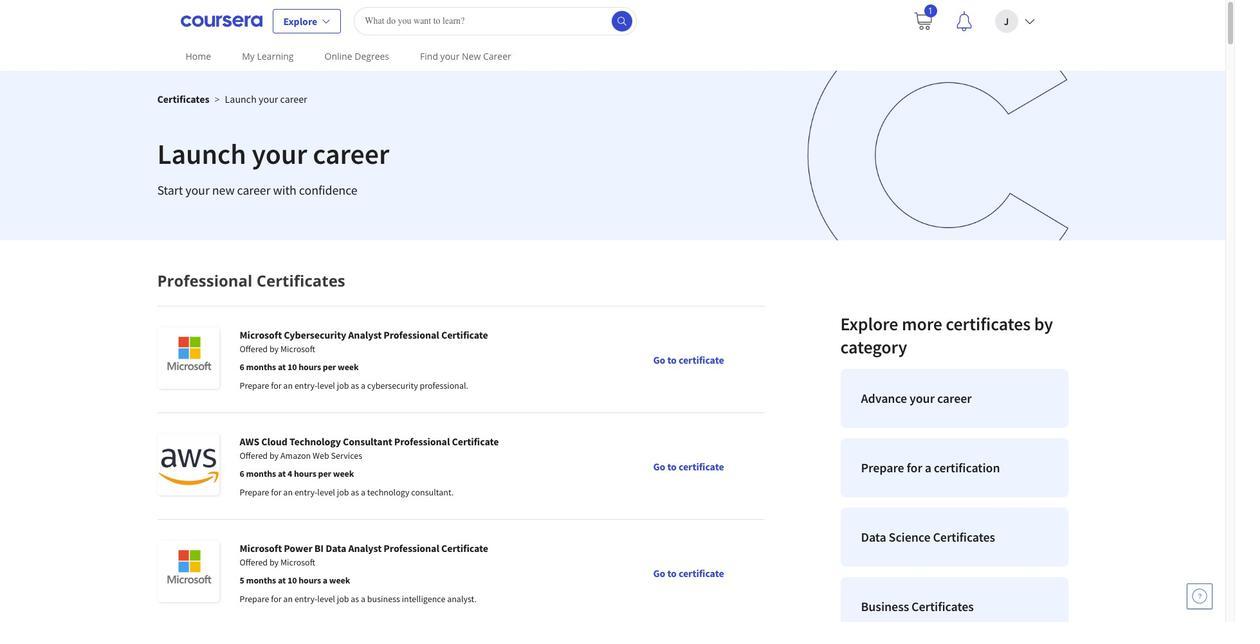 Task type: describe. For each thing, give the bounding box(es) containing it.
microsoft image for microsoft cybersecurity analyst professional certificate
[[157, 328, 219, 389]]

explore button
[[272, 9, 341, 33]]

start your new career with confidence
[[157, 182, 358, 198]]

certificates
[[946, 313, 1031, 336]]

hours inside aws cloud technology consultant professional certificate offered by amazon web services 6 months at 4 hours per week
[[294, 468, 316, 480]]

advance
[[861, 391, 907, 407]]

go to certificate for aws cloud technology consultant professional certificate
[[653, 460, 724, 473]]

4
[[288, 468, 292, 480]]

prepare for prepare for an entry-level job as a business intelligence analyst.
[[240, 594, 269, 605]]

6 inside microsoft cybersecurity analyst professional certificate offered by microsoft 6 months at 10 hours per week
[[240, 362, 244, 373]]

What do you want to learn? text field
[[354, 7, 637, 35]]

my
[[242, 50, 255, 62]]

microsoft cybersecurity analyst professional certificate offered by microsoft 6 months at 10 hours per week
[[240, 329, 488, 373]]

services
[[331, 450, 362, 462]]

1
[[928, 4, 933, 16]]

an for cybersecurity
[[283, 380, 293, 392]]

1 vertical spatial launch
[[157, 136, 246, 172]]

power
[[284, 542, 312, 555]]

home
[[186, 50, 211, 62]]

to for microsoft cybersecurity analyst professional certificate
[[667, 354, 677, 366]]

job for technology
[[337, 487, 349, 499]]

cybersecurity
[[367, 380, 418, 392]]

prepare for a certification
[[861, 460, 1000, 476]]

amazon web services image
[[157, 434, 219, 496]]

certificates left >
[[157, 93, 209, 106]]

shopping cart: 1 item element
[[913, 4, 937, 31]]

entry- for power
[[295, 594, 317, 605]]

an for cloud
[[283, 487, 293, 499]]

launch your career
[[157, 136, 389, 172]]

data inside microsoft power bi data analyst professional certificate offered by microsoft 5 months at 10 hours a week
[[326, 542, 346, 555]]

your for find
[[440, 50, 460, 62]]

entry- for cybersecurity
[[295, 380, 317, 392]]

start
[[157, 182, 183, 198]]

science
[[889, 530, 931, 546]]

career
[[483, 50, 511, 62]]

go for microsoft cybersecurity analyst professional certificate
[[653, 354, 665, 366]]

offered inside microsoft cybersecurity analyst professional certificate offered by microsoft 6 months at 10 hours per week
[[240, 344, 268, 355]]

entry- for cloud
[[295, 487, 317, 499]]

bi
[[314, 542, 324, 555]]

certificates right the business
[[912, 599, 974, 615]]

prepare for an entry-level job as a business intelligence analyst.
[[240, 594, 477, 605]]

a for professional
[[361, 594, 366, 605]]

j button
[[985, 0, 1045, 42]]

hours inside microsoft power bi data analyst professional certificate offered by microsoft 5 months at 10 hours a week
[[299, 575, 321, 587]]

for for prepare for an entry-level job as a business intelligence analyst.
[[271, 594, 282, 605]]

per inside aws cloud technology consultant professional certificate offered by amazon web services 6 months at 4 hours per week
[[318, 468, 331, 480]]

certificate for aws cloud technology consultant professional certificate
[[679, 460, 724, 473]]

your for launch
[[252, 136, 307, 172]]

certificates right science at the bottom right of page
[[933, 530, 995, 546]]

analyst inside microsoft cybersecurity analyst professional certificate offered by microsoft 6 months at 10 hours per week
[[348, 329, 382, 342]]

6 inside aws cloud technology consultant professional certificate offered by amazon web services 6 months at 4 hours per week
[[240, 468, 244, 480]]

intelligence
[[402, 594, 445, 605]]

prepare for prepare for an entry-level job as a cybersecurity professional.
[[240, 380, 269, 392]]

analyst.
[[447, 594, 477, 605]]

business certificates link
[[841, 578, 1068, 623]]

months inside microsoft cybersecurity analyst professional certificate offered by microsoft 6 months at 10 hours per week
[[246, 362, 276, 373]]

months inside aws cloud technology consultant professional certificate offered by amazon web services 6 months at 4 hours per week
[[246, 468, 276, 480]]

aws
[[240, 436, 259, 448]]

new
[[212, 182, 235, 198]]

microsoft left cybersecurity
[[240, 329, 282, 342]]

0 vertical spatial launch
[[225, 93, 257, 106]]

professional.
[[420, 380, 468, 392]]

explore for explore more certificates by category
[[841, 313, 898, 336]]

professional inside aws cloud technology consultant professional certificate offered by amazon web services 6 months at 4 hours per week
[[394, 436, 450, 448]]

hours inside microsoft cybersecurity analyst professional certificate offered by microsoft 6 months at 10 hours per week
[[299, 362, 321, 373]]

certificates up cybersecurity
[[257, 270, 345, 291]]

category
[[841, 336, 907, 359]]

prepare for a certification link
[[841, 439, 1068, 498]]

cloud
[[261, 436, 288, 448]]

level for analyst
[[317, 380, 335, 392]]

a inside list
[[925, 460, 932, 476]]

per inside microsoft cybersecurity analyst professional certificate offered by microsoft 6 months at 10 hours per week
[[323, 362, 336, 373]]

business
[[861, 599, 909, 615]]

to for microsoft power bi data analyst professional certificate
[[667, 567, 677, 580]]

microsoft down the power
[[280, 557, 315, 569]]

microsoft up 5
[[240, 542, 282, 555]]

to for aws cloud technology consultant professional certificate
[[667, 460, 677, 473]]

for for prepare for an entry-level job as a cybersecurity professional.
[[271, 380, 282, 392]]

by inside microsoft power bi data analyst professional certificate offered by microsoft 5 months at 10 hours a week
[[270, 557, 279, 569]]

career down learning at the top left of the page
[[280, 93, 307, 106]]

career up confidence
[[313, 136, 389, 172]]

for for prepare for a certification
[[907, 460, 923, 476]]

technology
[[290, 436, 341, 448]]

week inside microsoft cybersecurity analyst professional certificate offered by microsoft 6 months at 10 hours per week
[[338, 362, 359, 373]]

certificate inside microsoft power bi data analyst professional certificate offered by microsoft 5 months at 10 hours a week
[[441, 542, 488, 555]]

find your new career link
[[415, 42, 517, 71]]

prepare for prepare for an entry-level job as a technology consultant.
[[240, 487, 269, 499]]

online degrees
[[325, 50, 389, 62]]

by inside aws cloud technology consultant professional certificate offered by amazon web services 6 months at 4 hours per week
[[270, 450, 279, 462]]



Task type: locate. For each thing, give the bounding box(es) containing it.
a
[[361, 380, 366, 392], [925, 460, 932, 476], [361, 487, 366, 499], [323, 575, 328, 587], [361, 594, 366, 605]]

1 vertical spatial microsoft image
[[157, 541, 219, 603]]

an down "4"
[[283, 487, 293, 499]]

1 horizontal spatial data
[[861, 530, 886, 546]]

1 vertical spatial certificate
[[679, 460, 724, 473]]

2 vertical spatial job
[[337, 594, 349, 605]]

6
[[240, 362, 244, 373], [240, 468, 244, 480]]

2 go to certificate from the top
[[653, 460, 724, 473]]

by
[[1034, 313, 1053, 336], [270, 344, 279, 355], [270, 450, 279, 462], [270, 557, 279, 569]]

2 vertical spatial certificate
[[441, 542, 488, 555]]

your right find
[[440, 50, 460, 62]]

1 link
[[902, 0, 944, 42]]

microsoft down cybersecurity
[[280, 344, 315, 355]]

to
[[667, 354, 677, 366], [667, 460, 677, 473], [667, 567, 677, 580]]

at
[[278, 362, 286, 373], [278, 468, 286, 480], [278, 575, 286, 587]]

1 to from the top
[[667, 354, 677, 366]]

by inside microsoft cybersecurity analyst professional certificate offered by microsoft 6 months at 10 hours per week
[[270, 344, 279, 355]]

j
[[1004, 14, 1009, 27]]

certificate down professional.
[[452, 436, 499, 448]]

1 6 from the top
[[240, 362, 244, 373]]

1 as from the top
[[351, 380, 359, 392]]

your right advance
[[910, 391, 935, 407]]

microsoft power bi data analyst professional certificate offered by microsoft 5 months at 10 hours a week
[[240, 542, 488, 587]]

3 level from the top
[[317, 594, 335, 605]]

web
[[313, 450, 329, 462]]

2 level from the top
[[317, 487, 335, 499]]

technology
[[367, 487, 410, 499]]

certificates > launch your career
[[157, 93, 307, 106]]

my learning link
[[237, 42, 299, 71]]

2 vertical spatial as
[[351, 594, 359, 605]]

prepare
[[240, 380, 269, 392], [861, 460, 904, 476], [240, 487, 269, 499], [240, 594, 269, 605]]

explore for explore
[[283, 14, 317, 27]]

week up prepare for an entry-level job as a business intelligence analyst.
[[329, 575, 350, 587]]

0 vertical spatial offered
[[240, 344, 268, 355]]

at left "4"
[[278, 468, 286, 480]]

by inside the explore more certificates by category
[[1034, 313, 1053, 336]]

0 vertical spatial certificate
[[679, 354, 724, 366]]

as down microsoft cybersecurity analyst professional certificate offered by microsoft 6 months at 10 hours per week
[[351, 380, 359, 392]]

professional inside microsoft cybersecurity analyst professional certificate offered by microsoft 6 months at 10 hours per week
[[384, 329, 439, 342]]

explore more certificates by category
[[841, 313, 1053, 359]]

1 vertical spatial week
[[333, 468, 354, 480]]

certificates
[[157, 93, 209, 106], [257, 270, 345, 291], [933, 530, 995, 546], [912, 599, 974, 615]]

2 vertical spatial months
[[246, 575, 276, 587]]

data right bi
[[326, 542, 346, 555]]

2 entry- from the top
[[295, 487, 317, 499]]

a down bi
[[323, 575, 328, 587]]

an down the power
[[283, 594, 293, 605]]

hours down cybersecurity
[[299, 362, 321, 373]]

3 job from the top
[[337, 594, 349, 605]]

0 vertical spatial job
[[337, 380, 349, 392]]

your down my learning link
[[259, 93, 278, 106]]

prepare inside list
[[861, 460, 904, 476]]

1 10 from the top
[[288, 362, 297, 373]]

months inside microsoft power bi data analyst professional certificate offered by microsoft 5 months at 10 hours a week
[[246, 575, 276, 587]]

1 an from the top
[[283, 380, 293, 392]]

3 to from the top
[[667, 567, 677, 580]]

a left technology
[[361, 487, 366, 499]]

2 vertical spatial an
[[283, 594, 293, 605]]

certificate inside microsoft cybersecurity analyst professional certificate offered by microsoft 6 months at 10 hours per week
[[441, 329, 488, 342]]

1 vertical spatial offered
[[240, 450, 268, 462]]

level for technology
[[317, 487, 335, 499]]

level down microsoft cybersecurity analyst professional certificate offered by microsoft 6 months at 10 hours per week
[[317, 380, 335, 392]]

explore
[[283, 14, 317, 27], [841, 313, 898, 336]]

as
[[351, 380, 359, 392], [351, 487, 359, 499], [351, 594, 359, 605]]

1 vertical spatial at
[[278, 468, 286, 480]]

data left science at the bottom right of page
[[861, 530, 886, 546]]

2 6 from the top
[[240, 468, 244, 480]]

0 vertical spatial analyst
[[348, 329, 382, 342]]

data
[[861, 530, 886, 546], [326, 542, 346, 555]]

cybersecurity
[[284, 329, 346, 342]]

week up prepare for an entry-level job as a cybersecurity professional.
[[338, 362, 359, 373]]

microsoft
[[240, 329, 282, 342], [280, 344, 315, 355], [240, 542, 282, 555], [280, 557, 315, 569]]

2 vertical spatial level
[[317, 594, 335, 605]]

2 microsoft image from the top
[[157, 541, 219, 603]]

None search field
[[354, 7, 637, 35]]

analyst inside microsoft power bi data analyst professional certificate offered by microsoft 5 months at 10 hours a week
[[348, 542, 382, 555]]

0 horizontal spatial data
[[326, 542, 346, 555]]

3 offered from the top
[[240, 557, 268, 569]]

certificates link
[[157, 93, 209, 106]]

data science certificates
[[861, 530, 995, 546]]

a left cybersecurity
[[361, 380, 366, 392]]

an
[[283, 380, 293, 392], [283, 487, 293, 499], [283, 594, 293, 605]]

a left certification
[[925, 460, 932, 476]]

launch your career link
[[225, 93, 307, 106]]

2 vertical spatial go to certificate
[[653, 567, 724, 580]]

0 vertical spatial explore
[[283, 14, 317, 27]]

job down microsoft cybersecurity analyst professional certificate offered by microsoft 6 months at 10 hours per week
[[337, 380, 349, 392]]

0 vertical spatial level
[[317, 380, 335, 392]]

hours down bi
[[299, 575, 321, 587]]

0 vertical spatial certificate
[[441, 329, 488, 342]]

3 at from the top
[[278, 575, 286, 587]]

confidence
[[299, 182, 358, 198]]

level
[[317, 380, 335, 392], [317, 487, 335, 499], [317, 594, 335, 605]]

certification
[[934, 460, 1000, 476]]

2 at from the top
[[278, 468, 286, 480]]

professional certificates
[[157, 270, 345, 291]]

2 vertical spatial certificate
[[679, 567, 724, 580]]

5
[[240, 575, 244, 587]]

0 vertical spatial week
[[338, 362, 359, 373]]

1 vertical spatial job
[[337, 487, 349, 499]]

level down bi
[[317, 594, 335, 605]]

go to certificate
[[653, 354, 724, 366], [653, 460, 724, 473], [653, 567, 724, 580]]

1 vertical spatial as
[[351, 487, 359, 499]]

microsoft image
[[157, 328, 219, 389], [157, 541, 219, 603]]

2 vertical spatial at
[[278, 575, 286, 587]]

week inside aws cloud technology consultant professional certificate offered by amazon web services 6 months at 4 hours per week
[[333, 468, 354, 480]]

advance your career link
[[841, 369, 1068, 429]]

a for certificate
[[361, 487, 366, 499]]

for inside list
[[907, 460, 923, 476]]

2 10 from the top
[[288, 575, 297, 587]]

1 vertical spatial to
[[667, 460, 677, 473]]

analyst right bi
[[348, 542, 382, 555]]

1 level from the top
[[317, 380, 335, 392]]

entry- down the power
[[295, 594, 317, 605]]

1 vertical spatial 10
[[288, 575, 297, 587]]

offered inside aws cloud technology consultant professional certificate offered by amazon web services 6 months at 4 hours per week
[[240, 450, 268, 462]]

analyst right cybersecurity
[[348, 329, 382, 342]]

2 vertical spatial week
[[329, 575, 350, 587]]

as left technology
[[351, 487, 359, 499]]

0 vertical spatial 10
[[288, 362, 297, 373]]

1 certificate from the top
[[679, 354, 724, 366]]

2 job from the top
[[337, 487, 349, 499]]

week
[[338, 362, 359, 373], [333, 468, 354, 480], [329, 575, 350, 587]]

career right new
[[237, 182, 271, 198]]

an for power
[[283, 594, 293, 605]]

a inside microsoft power bi data analyst professional certificate offered by microsoft 5 months at 10 hours a week
[[323, 575, 328, 587]]

0 vertical spatial an
[[283, 380, 293, 392]]

degrees
[[355, 50, 389, 62]]

prepare for prepare for a certification
[[861, 460, 904, 476]]

1 months from the top
[[246, 362, 276, 373]]

certificate inside aws cloud technology consultant professional certificate offered by amazon web services 6 months at 4 hours per week
[[452, 436, 499, 448]]

2 months from the top
[[246, 468, 276, 480]]

10 down cybersecurity
[[288, 362, 297, 373]]

2 vertical spatial entry-
[[295, 594, 317, 605]]

hours right "4"
[[294, 468, 316, 480]]

help center image
[[1192, 589, 1208, 605]]

offered inside microsoft power bi data analyst professional certificate offered by microsoft 5 months at 10 hours a week
[[240, 557, 268, 569]]

0 vertical spatial months
[[246, 362, 276, 373]]

>
[[215, 93, 220, 106]]

10 inside microsoft power bi data analyst professional certificate offered by microsoft 5 months at 10 hours a week
[[288, 575, 297, 587]]

online degrees link
[[319, 42, 394, 71]]

data science certificates link
[[841, 508, 1068, 567]]

per down "web"
[[318, 468, 331, 480]]

certificate
[[679, 354, 724, 366], [679, 460, 724, 473], [679, 567, 724, 580]]

learning
[[257, 50, 294, 62]]

1 vertical spatial hours
[[294, 468, 316, 480]]

launch
[[225, 93, 257, 106], [157, 136, 246, 172]]

professional inside microsoft power bi data analyst professional certificate offered by microsoft 5 months at 10 hours a week
[[384, 542, 439, 555]]

1 vertical spatial per
[[318, 468, 331, 480]]

at down the power
[[278, 575, 286, 587]]

10
[[288, 362, 297, 373], [288, 575, 297, 587]]

2 vertical spatial go
[[653, 567, 665, 580]]

entry-
[[295, 380, 317, 392], [295, 487, 317, 499], [295, 594, 317, 605]]

3 as from the top
[[351, 594, 359, 605]]

2 vertical spatial offered
[[240, 557, 268, 569]]

entry- down amazon
[[295, 487, 317, 499]]

for for prepare for an entry-level job as a technology consultant.
[[271, 487, 282, 499]]

explore inside dropdown button
[[283, 14, 317, 27]]

1 vertical spatial an
[[283, 487, 293, 499]]

your
[[440, 50, 460, 62], [259, 93, 278, 106], [252, 136, 307, 172], [185, 182, 210, 198], [910, 391, 935, 407]]

find your new career
[[420, 50, 511, 62]]

2 certificate from the top
[[679, 460, 724, 473]]

at inside microsoft cybersecurity analyst professional certificate offered by microsoft 6 months at 10 hours per week
[[278, 362, 286, 373]]

job for analyst
[[337, 380, 349, 392]]

find
[[420, 50, 438, 62]]

0 vertical spatial as
[[351, 380, 359, 392]]

1 vertical spatial months
[[246, 468, 276, 480]]

online
[[325, 50, 352, 62]]

3 months from the top
[[246, 575, 276, 587]]

level for bi
[[317, 594, 335, 605]]

per up prepare for an entry-level job as a cybersecurity professional.
[[323, 362, 336, 373]]

at inside microsoft power bi data analyst professional certificate offered by microsoft 5 months at 10 hours a week
[[278, 575, 286, 587]]

1 go to certificate from the top
[[653, 354, 724, 366]]

as for consultant
[[351, 487, 359, 499]]

2 analyst from the top
[[348, 542, 382, 555]]

at inside aws cloud technology consultant professional certificate offered by amazon web services 6 months at 4 hours per week
[[278, 468, 286, 480]]

business certificates
[[861, 599, 974, 615]]

as for data
[[351, 594, 359, 605]]

a left business
[[361, 594, 366, 605]]

3 entry- from the top
[[295, 594, 317, 605]]

launch right >
[[225, 93, 257, 106]]

2 go from the top
[[653, 460, 665, 473]]

certificate
[[441, 329, 488, 342], [452, 436, 499, 448], [441, 542, 488, 555]]

microsoft image for microsoft power bi data analyst professional certificate
[[157, 541, 219, 603]]

explore left more
[[841, 313, 898, 336]]

an down cybersecurity
[[283, 380, 293, 392]]

certificate for microsoft cybersecurity analyst professional certificate
[[679, 354, 724, 366]]

amazon
[[280, 450, 311, 462]]

week inside microsoft power bi data analyst professional certificate offered by microsoft 5 months at 10 hours a week
[[329, 575, 350, 587]]

coursera image
[[180, 11, 262, 31]]

for
[[271, 380, 282, 392], [907, 460, 923, 476], [271, 487, 282, 499], [271, 594, 282, 605]]

at down cybersecurity
[[278, 362, 286, 373]]

data inside list
[[861, 530, 886, 546]]

1 go from the top
[[653, 354, 665, 366]]

1 analyst from the top
[[348, 329, 382, 342]]

1 offered from the top
[[240, 344, 268, 355]]

1 microsoft image from the top
[[157, 328, 219, 389]]

go
[[653, 354, 665, 366], [653, 460, 665, 473], [653, 567, 665, 580]]

with
[[273, 182, 297, 198]]

week down services
[[333, 468, 354, 480]]

certificate up analyst.
[[441, 542, 488, 555]]

3 certificate from the top
[[679, 567, 724, 580]]

0 vertical spatial entry-
[[295, 380, 317, 392]]

offered
[[240, 344, 268, 355], [240, 450, 268, 462], [240, 557, 268, 569]]

job
[[337, 380, 349, 392], [337, 487, 349, 499], [337, 594, 349, 605]]

10 down the power
[[288, 575, 297, 587]]

new
[[462, 50, 481, 62]]

hours
[[299, 362, 321, 373], [294, 468, 316, 480], [299, 575, 321, 587]]

per
[[323, 362, 336, 373], [318, 468, 331, 480]]

certificate for microsoft power bi data analyst professional certificate
[[679, 567, 724, 580]]

job for bi
[[337, 594, 349, 605]]

home link
[[180, 42, 216, 71]]

months
[[246, 362, 276, 373], [246, 468, 276, 480], [246, 575, 276, 587]]

2 to from the top
[[667, 460, 677, 473]]

career inside list
[[937, 391, 972, 407]]

2 as from the top
[[351, 487, 359, 499]]

1 vertical spatial level
[[317, 487, 335, 499]]

go for aws cloud technology consultant professional certificate
[[653, 460, 665, 473]]

1 job from the top
[[337, 380, 349, 392]]

my learning
[[242, 50, 294, 62]]

0 vertical spatial to
[[667, 354, 677, 366]]

1 at from the top
[[278, 362, 286, 373]]

prepare for an entry-level job as a technology consultant.
[[240, 487, 454, 499]]

consultant.
[[411, 487, 454, 499]]

0 vertical spatial 6
[[240, 362, 244, 373]]

as left business
[[351, 594, 359, 605]]

career down the explore more certificates by category
[[937, 391, 972, 407]]

launch up new
[[157, 136, 246, 172]]

3 go from the top
[[653, 567, 665, 580]]

1 vertical spatial go to certificate
[[653, 460, 724, 473]]

0 vertical spatial go to certificate
[[653, 354, 724, 366]]

1 entry- from the top
[[295, 380, 317, 392]]

your up with
[[252, 136, 307, 172]]

more
[[902, 313, 943, 336]]

1 horizontal spatial explore
[[841, 313, 898, 336]]

consultant
[[343, 436, 392, 448]]

career
[[280, 93, 307, 106], [313, 136, 389, 172], [237, 182, 271, 198], [937, 391, 972, 407]]

aws cloud technology consultant professional certificate offered by amazon web services 6 months at 4 hours per week
[[240, 436, 499, 480]]

analyst
[[348, 329, 382, 342], [348, 542, 382, 555]]

your left new
[[185, 182, 210, 198]]

business
[[367, 594, 400, 605]]

list containing advance your career
[[835, 364, 1074, 623]]

0 vertical spatial hours
[[299, 362, 321, 373]]

a for offered
[[361, 380, 366, 392]]

your for advance
[[910, 391, 935, 407]]

your for start
[[185, 182, 210, 198]]

job down services
[[337, 487, 349, 499]]

your inside list
[[910, 391, 935, 407]]

2 vertical spatial to
[[667, 567, 677, 580]]

job left business
[[337, 594, 349, 605]]

professional
[[157, 270, 253, 291], [384, 329, 439, 342], [394, 436, 450, 448], [384, 542, 439, 555]]

1 vertical spatial entry-
[[295, 487, 317, 499]]

2 vertical spatial hours
[[299, 575, 321, 587]]

as for professional
[[351, 380, 359, 392]]

0 vertical spatial per
[[323, 362, 336, 373]]

explore up learning at the top left of the page
[[283, 14, 317, 27]]

advance your career
[[861, 391, 972, 407]]

0 vertical spatial go
[[653, 354, 665, 366]]

2 an from the top
[[283, 487, 293, 499]]

go for microsoft power bi data analyst professional certificate
[[653, 567, 665, 580]]

3 go to certificate from the top
[[653, 567, 724, 580]]

3 an from the top
[[283, 594, 293, 605]]

explore inside the explore more certificates by category
[[841, 313, 898, 336]]

10 inside microsoft cybersecurity analyst professional certificate offered by microsoft 6 months at 10 hours per week
[[288, 362, 297, 373]]

prepare for an entry-level job as a cybersecurity professional.
[[240, 380, 468, 392]]

1 vertical spatial 6
[[240, 468, 244, 480]]

0 vertical spatial microsoft image
[[157, 328, 219, 389]]

1 vertical spatial go
[[653, 460, 665, 473]]

level down "web"
[[317, 487, 335, 499]]

1 vertical spatial analyst
[[348, 542, 382, 555]]

go to certificate for microsoft cybersecurity analyst professional certificate
[[653, 354, 724, 366]]

2 offered from the top
[[240, 450, 268, 462]]

go to certificate for microsoft power bi data analyst professional certificate
[[653, 567, 724, 580]]

list
[[835, 364, 1074, 623]]

1 vertical spatial explore
[[841, 313, 898, 336]]

entry- down cybersecurity
[[295, 380, 317, 392]]

certificate up professional.
[[441, 329, 488, 342]]

1 vertical spatial certificate
[[452, 436, 499, 448]]

0 vertical spatial at
[[278, 362, 286, 373]]

0 horizontal spatial explore
[[283, 14, 317, 27]]



Task type: vqa. For each thing, say whether or not it's contained in the screenshot.


